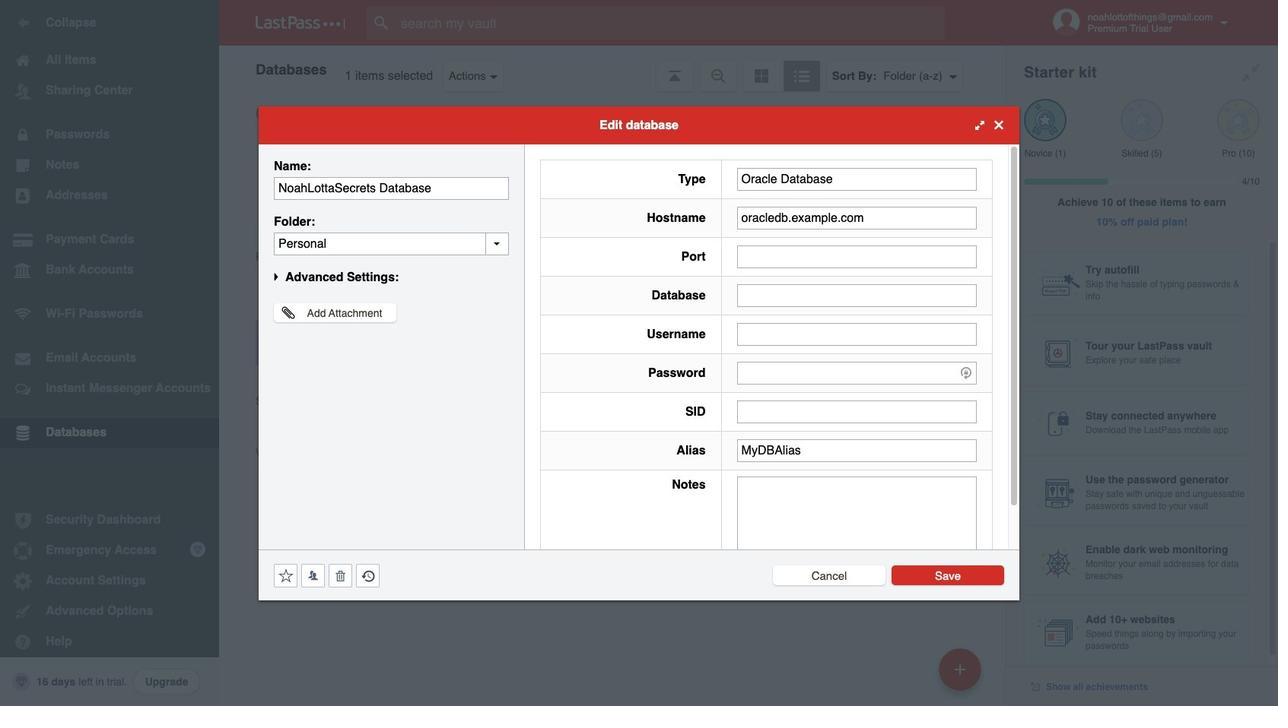 Task type: locate. For each thing, give the bounding box(es) containing it.
dialog
[[259, 106, 1020, 601]]

None text field
[[737, 168, 977, 191], [274, 177, 509, 200], [737, 207, 977, 229], [274, 232, 509, 255], [737, 245, 977, 268], [737, 284, 977, 307], [737, 401, 977, 423], [737, 477, 977, 571], [737, 168, 977, 191], [274, 177, 509, 200], [737, 207, 977, 229], [274, 232, 509, 255], [737, 245, 977, 268], [737, 284, 977, 307], [737, 401, 977, 423], [737, 477, 977, 571]]

new item navigation
[[934, 645, 991, 707]]

None text field
[[737, 323, 977, 346], [737, 439, 977, 462], [737, 323, 977, 346], [737, 439, 977, 462]]

None password field
[[737, 362, 977, 385]]



Task type: describe. For each thing, give the bounding box(es) containing it.
search my vault text field
[[367, 6, 975, 40]]

lastpass image
[[256, 16, 345, 30]]

Search search field
[[367, 6, 975, 40]]

vault options navigation
[[219, 46, 1006, 91]]

main navigation navigation
[[0, 0, 219, 707]]

new item image
[[955, 665, 966, 675]]



